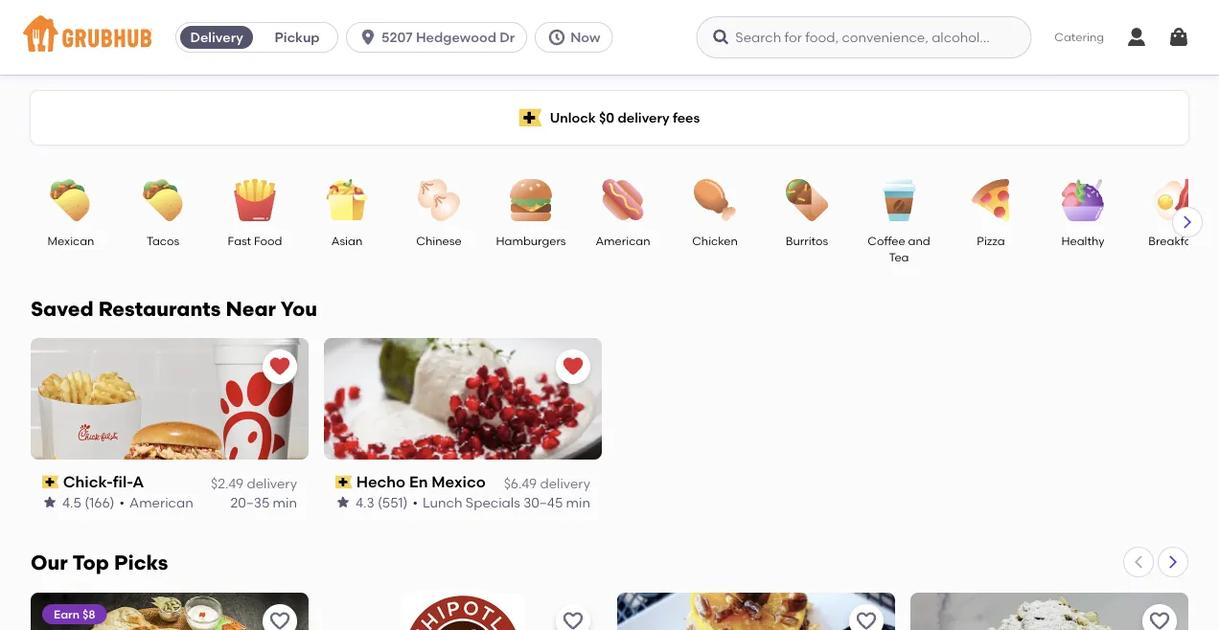 Task type: vqa. For each thing, say whether or not it's contained in the screenshot.
Seattle,
no



Task type: locate. For each thing, give the bounding box(es) containing it.
2 star icon image from the left
[[336, 495, 351, 511]]

20–35
[[231, 495, 270, 511]]

30–45 min
[[524, 495, 591, 511]]

0 horizontal spatial saved restaurant button
[[263, 350, 297, 384]]

2 save this restaurant image from the left
[[855, 611, 878, 631]]

mexican image
[[37, 179, 105, 222]]

0 horizontal spatial star icon image
[[42, 495, 58, 511]]

1 horizontal spatial save this restaurant image
[[855, 611, 878, 631]]

now
[[571, 29, 601, 46]]

coffee
[[868, 234, 906, 248]]

1 save this restaurant image from the left
[[268, 611, 291, 631]]

delivery right $0
[[618, 110, 670, 126]]

svg image left 5207
[[359, 28, 378, 47]]

1 horizontal spatial min
[[566, 495, 591, 511]]

subscription pass image
[[336, 476, 353, 489]]

chick-fil-a
[[63, 473, 144, 492]]

2 horizontal spatial svg image
[[1168, 26, 1191, 49]]

earn $8
[[54, 608, 95, 622]]

4 save this restaurant button from the left
[[1143, 605, 1177, 631]]

1 horizontal spatial svg image
[[1126, 26, 1149, 49]]

svg image
[[1168, 26, 1191, 49], [548, 28, 567, 47], [712, 28, 731, 47]]

min for hecho en mexico
[[566, 495, 591, 511]]

save this restaurant button for 'chipotle logo'
[[556, 605, 591, 631]]

0 vertical spatial american
[[596, 234, 651, 248]]

2 horizontal spatial save this restaurant image
[[1149, 611, 1172, 631]]

3 save this restaurant image from the left
[[1149, 611, 1172, 631]]

0 horizontal spatial svg image
[[548, 28, 567, 47]]

fast
[[228, 234, 251, 248]]

(551)
[[378, 495, 408, 511]]

min right "30–45"
[[566, 495, 591, 511]]

hamburgers
[[496, 234, 566, 248]]

save this restaurant image
[[268, 611, 291, 631], [855, 611, 878, 631], [1149, 611, 1172, 631]]

saved restaurant button for hecho en mexico
[[556, 350, 591, 384]]

tea
[[889, 251, 910, 265]]

american
[[596, 234, 651, 248], [130, 495, 193, 511]]

restaurants
[[98, 297, 221, 322]]

save this restaurant button for "la pâtisserie (annie st) logo"
[[1143, 605, 1177, 631]]

hecho en mexico
[[356, 473, 486, 492]]

$2.49 delivery
[[211, 475, 297, 492]]

min for chick-fil-a
[[273, 495, 297, 511]]

star icon image
[[42, 495, 58, 511], [336, 495, 351, 511]]

1 star icon image from the left
[[42, 495, 58, 511]]

0 horizontal spatial •
[[119, 495, 125, 511]]

1 min from the left
[[273, 495, 297, 511]]

mexican
[[48, 234, 94, 248]]

$6.49
[[504, 475, 537, 492]]

• down en
[[413, 495, 418, 511]]

hamburgers image
[[498, 179, 565, 222]]

svg image inside the now button
[[548, 28, 567, 47]]

chicken image
[[682, 179, 749, 222]]

lunch
[[423, 495, 463, 511]]

Search for food, convenience, alcohol... search field
[[696, 16, 1032, 58]]

tacos
[[147, 234, 179, 248]]

2 save this restaurant button from the left
[[556, 605, 591, 631]]

saved restaurants near you
[[31, 297, 317, 322]]

•
[[119, 495, 125, 511], [413, 495, 418, 511]]

star icon image down subscription pass image
[[336, 495, 351, 511]]

1 horizontal spatial delivery
[[540, 475, 591, 492]]

1 horizontal spatial saved restaurant button
[[556, 350, 591, 384]]

saved restaurant button for chick-fil-a
[[263, 350, 297, 384]]

(166)
[[85, 495, 115, 511]]

save this restaurant image for first save this restaurant button
[[268, 611, 291, 631]]

subscription pass image
[[42, 476, 59, 489]]

delivery
[[618, 110, 670, 126], [247, 475, 297, 492], [540, 475, 591, 492]]

2 saved restaurant button from the left
[[556, 350, 591, 384]]

1 saved restaurant button from the left
[[263, 350, 297, 384]]

$0
[[599, 110, 615, 126]]

main navigation navigation
[[0, 0, 1220, 75]]

star icon image down subscription pass icon
[[42, 495, 58, 511]]

our
[[31, 551, 68, 576]]

min right 20–35
[[273, 495, 297, 511]]

• down fil-
[[119, 495, 125, 511]]

saved restaurant image
[[268, 356, 291, 379]]

saved restaurant image
[[562, 356, 585, 379]]

1 • from the left
[[119, 495, 125, 511]]

1 horizontal spatial star icon image
[[336, 495, 351, 511]]

delivery up 30–45 min at the bottom left of page
[[540, 475, 591, 492]]

tacos image
[[129, 179, 197, 222]]

caret right icon image up "breakfast"
[[1180, 215, 1196, 230]]

pickup
[[275, 29, 320, 46]]

$2.49
[[211, 475, 244, 492]]

0 horizontal spatial svg image
[[359, 28, 378, 47]]

• american
[[119, 495, 193, 511]]

picks
[[114, 551, 168, 576]]

american down american image
[[596, 234, 651, 248]]

2 • from the left
[[413, 495, 418, 511]]

fast food image
[[222, 179, 289, 222]]

0 horizontal spatial save this restaurant image
[[268, 611, 291, 631]]

star icon image for chick-fil-a
[[42, 495, 58, 511]]

american down a
[[130, 495, 193, 511]]

pickup button
[[257, 22, 338, 53]]

1 vertical spatial caret right icon image
[[1166, 555, 1181, 570]]

chipotle logo image
[[402, 593, 524, 631]]

save this restaurant image for save this restaurant button related to "la pâtisserie (annie st) logo"
[[1149, 611, 1172, 631]]

and
[[909, 234, 931, 248]]

1 save this restaurant button from the left
[[263, 605, 297, 631]]

healthy image
[[1050, 179, 1117, 222]]

0 horizontal spatial american
[[130, 495, 193, 511]]

saved restaurant button
[[263, 350, 297, 384], [556, 350, 591, 384]]

caret right icon image right caret left icon
[[1166, 555, 1181, 570]]

mexico
[[432, 473, 486, 492]]

0 horizontal spatial delivery
[[247, 475, 297, 492]]

svg image
[[1126, 26, 1149, 49], [359, 28, 378, 47]]

1 horizontal spatial american
[[596, 234, 651, 248]]

delivery up 20–35 min
[[247, 475, 297, 492]]

catering
[[1055, 30, 1105, 44]]

1 horizontal spatial •
[[413, 495, 418, 511]]

save this restaurant button
[[263, 605, 297, 631], [556, 605, 591, 631], [850, 605, 884, 631], [1143, 605, 1177, 631]]

now button
[[535, 22, 621, 53]]

svg image inside 5207 hedgewood dr button
[[359, 28, 378, 47]]

caret right icon image
[[1180, 215, 1196, 230], [1166, 555, 1181, 570]]

save this restaurant image
[[562, 611, 585, 631]]

0 horizontal spatial min
[[273, 495, 297, 511]]

save this restaurant button for hideaway kitchen & bar logo
[[850, 605, 884, 631]]

svg image right catering 'button'
[[1126, 26, 1149, 49]]

burritos
[[786, 234, 829, 248]]

unlock
[[550, 110, 596, 126]]

2 min from the left
[[566, 495, 591, 511]]

delivery for hecho en mexico
[[540, 475, 591, 492]]

hecho
[[356, 473, 406, 492]]

min
[[273, 495, 297, 511], [566, 495, 591, 511]]

delivery button
[[177, 22, 257, 53]]

$8
[[82, 608, 95, 622]]

3 save this restaurant button from the left
[[850, 605, 884, 631]]

coffee and tea image
[[866, 179, 933, 222]]



Task type: describe. For each thing, give the bounding box(es) containing it.
5207 hedgewood dr
[[382, 29, 515, 46]]

near
[[226, 297, 276, 322]]

earn
[[54, 608, 80, 622]]

• lunch specials
[[413, 495, 520, 511]]

top
[[72, 551, 109, 576]]

pizza
[[977, 234, 1006, 248]]

4.3
[[356, 495, 375, 511]]

chick-
[[63, 473, 113, 492]]

you
[[281, 297, 317, 322]]

20–35 min
[[231, 495, 297, 511]]

unlock $0 delivery fees
[[550, 110, 700, 126]]

4.5 (166)
[[62, 495, 115, 511]]

• for en
[[413, 495, 418, 511]]

caret left icon image
[[1131, 555, 1147, 570]]

hecho en mexico logo image
[[324, 338, 602, 460]]

saved
[[31, 297, 94, 322]]

our top picks
[[31, 551, 168, 576]]

breakfast
[[1149, 234, 1202, 248]]

chinese
[[417, 234, 462, 248]]

asian image
[[314, 179, 381, 222]]

grubhub plus flag logo image
[[519, 109, 542, 127]]

chinese image
[[406, 179, 473, 222]]

5207 hedgewood dr button
[[346, 22, 535, 53]]

1 horizontal spatial svg image
[[712, 28, 731, 47]]

delivery for chick-fil-a
[[247, 475, 297, 492]]

american image
[[590, 179, 657, 222]]

chicken
[[692, 234, 738, 248]]

delivery
[[190, 29, 243, 46]]

a
[[133, 473, 144, 492]]

save this restaurant image for hideaway kitchen & bar logo save this restaurant button
[[855, 611, 878, 631]]

hideaway kitchen & bar logo image
[[618, 593, 896, 631]]

fees
[[673, 110, 700, 126]]

4.5
[[62, 495, 81, 511]]

breakfast image
[[1142, 179, 1209, 222]]

catering button
[[1042, 16, 1118, 59]]

4.3 (551)
[[356, 495, 408, 511]]

0 vertical spatial caret right icon image
[[1180, 215, 1196, 230]]

chick-fil-a logo image
[[31, 338, 309, 460]]

la pâtisserie (annie st) logo image
[[911, 593, 1189, 631]]

star icon image for hecho en mexico
[[336, 495, 351, 511]]

dr
[[500, 29, 515, 46]]

1 vertical spatial american
[[130, 495, 193, 511]]

5207
[[382, 29, 413, 46]]

$6.49 delivery
[[504, 475, 591, 492]]

30–45
[[524, 495, 563, 511]]

fil-
[[113, 473, 133, 492]]

burritos image
[[774, 179, 841, 222]]

hedgewood
[[416, 29, 497, 46]]

healthy
[[1062, 234, 1105, 248]]

fast food
[[228, 234, 282, 248]]

2 horizontal spatial delivery
[[618, 110, 670, 126]]

asiana indian cuisine logo image
[[31, 593, 309, 631]]

asian
[[332, 234, 363, 248]]

en
[[409, 473, 428, 492]]

pizza image
[[958, 179, 1025, 222]]

specials
[[466, 495, 520, 511]]

• for fil-
[[119, 495, 125, 511]]

food
[[254, 234, 282, 248]]

coffee and tea
[[868, 234, 931, 265]]



